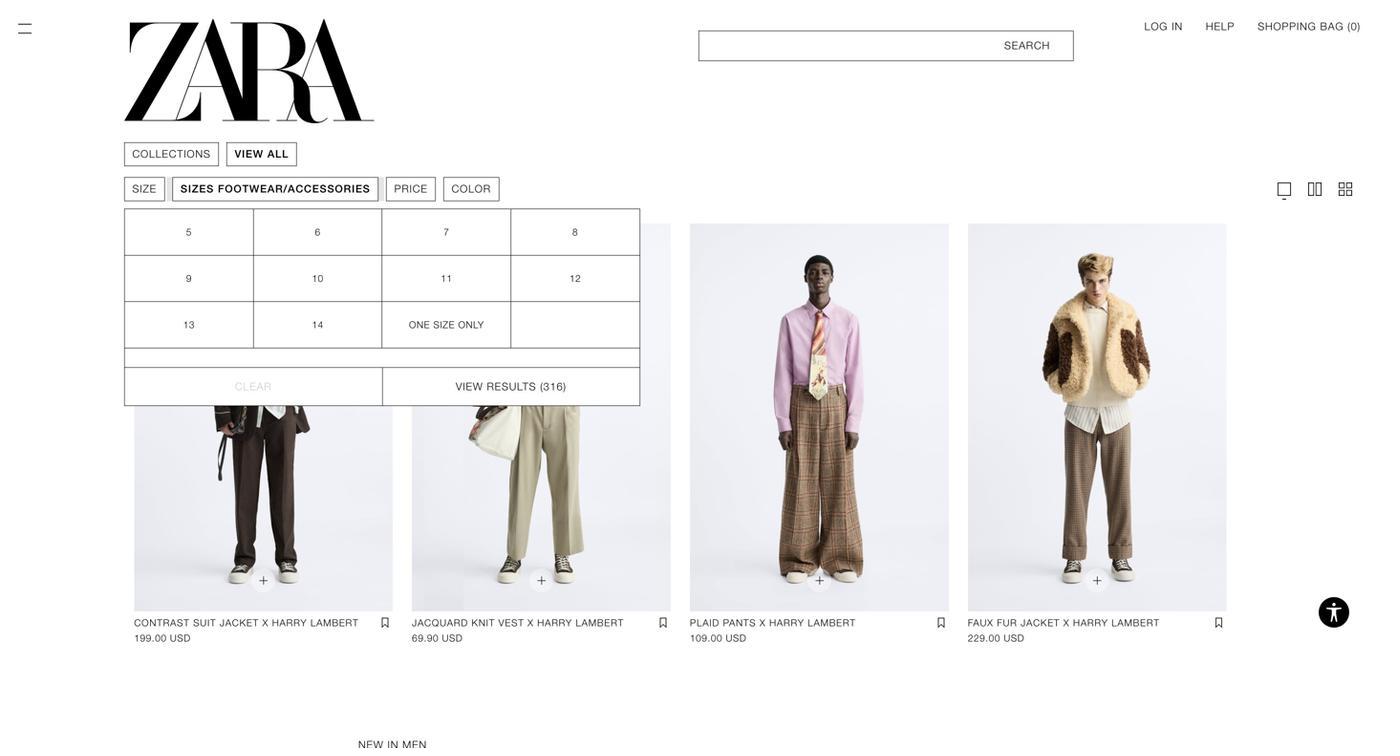 Task type: locate. For each thing, give the bounding box(es) containing it.
x for contrast
[[262, 618, 269, 629]]

harry right vest
[[537, 618, 572, 629]]

lambert
[[311, 618, 359, 629], [576, 618, 624, 629], [808, 618, 856, 629], [1112, 618, 1160, 629]]

4 usd from the left
[[1004, 633, 1025, 644]]

view for view results (316)
[[456, 381, 483, 393]]

view left results
[[456, 381, 483, 393]]

3 usd from the left
[[726, 633, 747, 644]]

1 harry from the left
[[272, 618, 307, 629]]

2 lambert from the left
[[576, 618, 624, 629]]

x inside 'link'
[[528, 618, 534, 629]]

add item to wishlist image
[[656, 616, 671, 631], [933, 616, 949, 631]]

faux
[[968, 618, 994, 629]]

x for jacquard
[[528, 618, 534, 629]]

size button
[[124, 177, 165, 201]]

view
[[235, 148, 264, 160], [456, 381, 483, 393]]

view left all
[[235, 148, 264, 160]]

usd down contrast
[[170, 633, 191, 644]]

harry for faux fur jacket x harry lambert
[[1073, 618, 1108, 629]]

1 vertical spatial view
[[456, 381, 483, 393]]

one size only
[[409, 319, 484, 331]]

1 horizontal spatial size
[[433, 319, 455, 331]]

accessibility image
[[1315, 593, 1353, 632]]

1 lambert from the left
[[311, 618, 359, 629]]

4 harry from the left
[[1073, 618, 1108, 629]]

69.90
[[412, 633, 439, 644]]

sizes
[[181, 183, 214, 195]]

3 harry from the left
[[769, 618, 804, 629]]

(
[[1348, 21, 1351, 32]]

faux fur jacket x harry lambert
[[968, 618, 1160, 629]]

usd down jacquard
[[442, 633, 463, 644]]

3 x from the left
[[760, 618, 766, 629]]

4 lambert from the left
[[1112, 618, 1160, 629]]

x right pants
[[760, 618, 766, 629]]

4 x from the left
[[1063, 618, 1070, 629]]

zoom change image
[[1275, 180, 1294, 199], [1336, 180, 1355, 199]]

0
[[1351, 21, 1357, 32]]

clear
[[235, 381, 272, 393]]

1 x from the left
[[262, 618, 269, 629]]

0 horizontal spatial view
[[235, 148, 264, 160]]

image 0 of jacquard knit vest x harry lambert from zara image
[[412, 224, 671, 612]]

results
[[487, 381, 536, 393]]

open menu image
[[15, 19, 34, 38]]

add item to wishlist image left plaid
[[656, 616, 671, 631]]

2 add item to wishlist image from the left
[[1211, 616, 1227, 631]]

add item to wishlist image left faux
[[933, 616, 949, 631]]

1 add item to wishlist image from the left
[[656, 616, 671, 631]]

199.00
[[134, 633, 167, 644]]

pants
[[723, 618, 756, 629]]

229.00 usd
[[968, 633, 1025, 644]]

harry
[[272, 618, 307, 629], [537, 618, 572, 629], [769, 618, 804, 629], [1073, 618, 1108, 629]]

1 horizontal spatial zoom change image
[[1336, 180, 1355, 199]]

size inside button
[[132, 183, 157, 195]]

zoom change image left zoom change icon
[[1275, 180, 1294, 199]]

bag
[[1320, 21, 1344, 32]]

9
[[186, 273, 192, 284]]

one
[[409, 319, 430, 331]]

usd for 199.00 usd
[[170, 633, 191, 644]]

usd down pants
[[726, 633, 747, 644]]

2 x from the left
[[528, 618, 534, 629]]

1 usd from the left
[[170, 633, 191, 644]]

jacquard knit vest x harry lambert
[[412, 618, 624, 629]]

0 horizontal spatial zoom change image
[[1275, 180, 1294, 199]]

1 add item to wishlist image from the left
[[378, 616, 393, 631]]

x right "fur"
[[1063, 618, 1070, 629]]

2 usd from the left
[[442, 633, 463, 644]]

0 horizontal spatial add item to wishlist image
[[656, 616, 671, 631]]

usd down "fur"
[[1004, 633, 1025, 644]]

0 vertical spatial view
[[235, 148, 264, 160]]

image 0 of plaid pants x harry lambert from zara image
[[690, 224, 949, 612]]

0 horizontal spatial size
[[132, 183, 157, 195]]

109.00
[[690, 633, 723, 644]]

contrast suit jacket x harry lambert
[[134, 618, 359, 629]]

jacket right "fur"
[[1021, 618, 1060, 629]]

all
[[267, 148, 289, 160]]

jacket right suit
[[220, 618, 259, 629]]

0 horizontal spatial add item to wishlist image
[[378, 616, 393, 631]]

3 lambert from the left
[[808, 618, 856, 629]]

shopping bag ( 0 )
[[1258, 21, 1361, 32]]

harry right suit
[[272, 618, 307, 629]]

add item to wishlist image
[[378, 616, 393, 631], [1211, 616, 1227, 631]]

only
[[458, 319, 484, 331]]

x right vest
[[528, 618, 534, 629]]

x right suit
[[262, 618, 269, 629]]

7
[[444, 226, 450, 238]]

faux fur jacket x harry lambert link
[[968, 616, 1160, 631]]

shopping
[[1258, 21, 1316, 32]]

harry right pants
[[769, 618, 804, 629]]

x
[[262, 618, 269, 629], [528, 618, 534, 629], [760, 618, 766, 629], [1063, 618, 1070, 629]]

1 horizontal spatial view
[[456, 381, 483, 393]]

footwear/accessories
[[218, 183, 370, 195]]

2 jacket from the left
[[1021, 618, 1060, 629]]

10
[[312, 273, 324, 284]]

2 harry from the left
[[537, 618, 572, 629]]

log in link
[[1144, 19, 1183, 34]]

plaid pants x harry lambert link
[[690, 616, 856, 631]]

11
[[441, 273, 452, 284]]

1 jacket from the left
[[220, 618, 259, 629]]

2 add item to wishlist image from the left
[[933, 616, 949, 631]]

0 vertical spatial size
[[132, 183, 157, 195]]

size right one on the left of the page
[[433, 319, 455, 331]]

knit
[[472, 618, 495, 629]]

zoom change image right zoom change icon
[[1336, 180, 1355, 199]]

)
[[1357, 21, 1361, 32]]

69.90 usd
[[412, 633, 463, 644]]

jacket
[[220, 618, 259, 629], [1021, 618, 1060, 629]]

harry right "fur"
[[1073, 618, 1108, 629]]

jacquard
[[412, 618, 468, 629]]

size
[[132, 183, 157, 195], [433, 319, 455, 331]]

add item to wishlist image for jacquard knit vest x harry lambert
[[656, 616, 671, 631]]

jacquard knit vest x harry lambert link
[[412, 616, 624, 631]]

1 horizontal spatial add item to wishlist image
[[1211, 616, 1227, 631]]

lambert for jacquard knit vest x harry lambert
[[576, 618, 624, 629]]

contrast suit jacket x harry lambert link
[[134, 616, 359, 631]]

add item to wishlist image for contrast suit jacket x harry lambert
[[378, 616, 393, 631]]

1 horizontal spatial add item to wishlist image
[[933, 616, 949, 631]]

6
[[315, 226, 321, 238]]

size down 'collections' link in the top of the page
[[132, 183, 157, 195]]

harry inside 'link'
[[537, 618, 572, 629]]

usd
[[170, 633, 191, 644], [442, 633, 463, 644], [726, 633, 747, 644], [1004, 633, 1025, 644]]

0 horizontal spatial jacket
[[220, 618, 259, 629]]

lambert inside 'link'
[[576, 618, 624, 629]]

1 horizontal spatial jacket
[[1021, 618, 1060, 629]]



Task type: describe. For each thing, give the bounding box(es) containing it.
zoom change image
[[1305, 180, 1324, 199]]

add item to wishlist image for plaid pants x harry lambert
[[933, 616, 949, 631]]

harry for jacquard knit vest x harry lambert
[[537, 618, 572, 629]]

contrast
[[134, 618, 190, 629]]

price
[[394, 183, 428, 195]]

0 status
[[1351, 21, 1357, 32]]

fur
[[997, 618, 1017, 629]]

log in
[[1144, 21, 1183, 32]]

1 zoom change image from the left
[[1275, 180, 1294, 199]]

color
[[452, 183, 491, 195]]

collections
[[132, 148, 211, 160]]

usd for 229.00 usd
[[1004, 633, 1025, 644]]

plaid
[[690, 618, 720, 629]]

view all link
[[235, 147, 289, 162]]

image 0 of faux fur jacket x harry lambert from zara image
[[968, 224, 1227, 612]]

usd for 109.00 usd
[[726, 633, 747, 644]]

13
[[183, 319, 195, 331]]

12
[[569, 273, 581, 284]]

jacket for suit
[[220, 618, 259, 629]]

sizes footwear/accessories button
[[172, 177, 379, 201]]

search
[[1004, 40, 1050, 52]]

image 0 of contrast suit jacket x harry lambert from zara image
[[134, 224, 393, 612]]

view all
[[235, 148, 289, 160]]

suit
[[193, 618, 216, 629]]

109.00 usd
[[690, 633, 747, 644]]

lambert for faux fur jacket x harry lambert
[[1112, 618, 1160, 629]]

8
[[572, 226, 578, 238]]

harry for contrast suit jacket x harry lambert
[[272, 618, 307, 629]]

search link
[[698, 31, 1074, 61]]

jacket for fur
[[1021, 618, 1060, 629]]

view for view all
[[235, 148, 264, 160]]

add item to wishlist image for faux fur jacket x harry lambert
[[1211, 616, 1227, 631]]

usd for 69.90 usd
[[442, 633, 463, 644]]

in
[[1172, 21, 1183, 32]]

help link
[[1206, 19, 1235, 34]]

lambert for contrast suit jacket x harry lambert
[[311, 618, 359, 629]]

1 vertical spatial size
[[433, 319, 455, 331]]

sizes footwear/accessories
[[181, 183, 370, 195]]

log
[[1144, 21, 1168, 32]]

view results (316)
[[456, 381, 567, 393]]

vest
[[498, 618, 524, 629]]

199.00 usd
[[134, 633, 191, 644]]

collections link
[[132, 147, 211, 162]]

clear button
[[125, 367, 382, 406]]

plaid pants x harry lambert
[[690, 618, 856, 629]]

x for faux
[[1063, 618, 1070, 629]]

14
[[312, 319, 324, 331]]

(316)
[[540, 381, 567, 393]]

229.00
[[968, 633, 1000, 644]]

Product search search field
[[698, 31, 1074, 61]]

price button
[[386, 177, 436, 201]]

zara logo united states. go to homepage image
[[124, 19, 374, 123]]

color button
[[443, 177, 499, 201]]

help
[[1206, 21, 1235, 32]]

2 zoom change image from the left
[[1336, 180, 1355, 199]]

5
[[186, 226, 192, 238]]



Task type: vqa. For each thing, say whether or not it's contained in the screenshot.
4th Lambert from the left
yes



